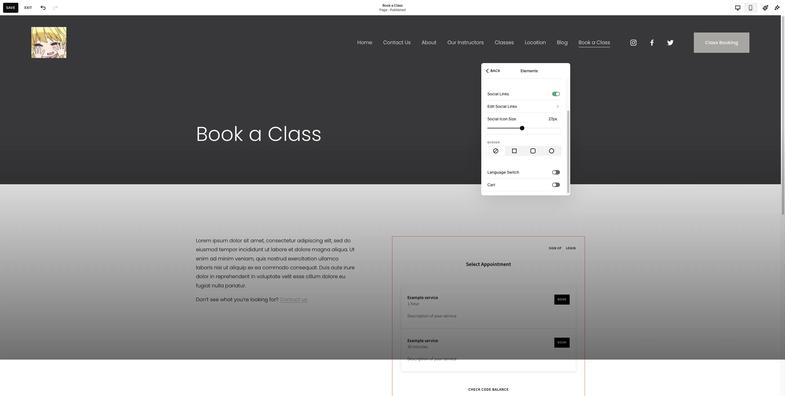 Task type: describe. For each thing, give the bounding box(es) containing it.
linked for not linked
[[18, 162, 32, 168]]

exit
[[24, 5, 32, 10]]

them.
[[23, 188, 32, 192]]

3 icon image from the left
[[531, 148, 537, 154]]

edit
[[488, 104, 495, 109]]

but
[[47, 179, 52, 183]]

not for not linked
[[9, 162, 17, 168]]

Language Switch checkbox
[[553, 171, 557, 174]]

icon
[[500, 117, 508, 122]]

1 icon image from the left
[[493, 148, 499, 154]]

0 vertical spatial links
[[500, 92, 509, 97]]

published
[[390, 8, 406, 12]]

main navigation
[[9, 46, 44, 52]]

a for book a class
[[30, 144, 32, 149]]

·
[[389, 8, 389, 12]]

version
[[9, 273, 21, 277]]

appear
[[70, 179, 81, 183]]

learn more
[[33, 188, 51, 192]]

empty
[[51, 203, 60, 206]]

public
[[36, 174, 46, 179]]

a for book a class page · published
[[392, 3, 394, 7]]

1 horizontal spatial tab list
[[732, 3, 758, 12]]

tools
[[25, 258, 35, 263]]

social links
[[488, 92, 509, 97]]

they're
[[58, 174, 69, 179]]

are
[[30, 174, 35, 179]]

class for book a class
[[33, 144, 43, 149]]

save
[[6, 5, 15, 10]]

language switch
[[488, 170, 520, 175]]

the
[[13, 183, 18, 187]]

switch
[[507, 170, 520, 175]]

edit social links
[[488, 104, 517, 109]]

search
[[37, 183, 48, 187]]

add a new page to the "not linked" navigation group image
[[68, 162, 74, 168]]

class for book a class page · published
[[394, 3, 403, 7]]

4 icon image from the left
[[549, 148, 555, 154]]

0 horizontal spatial tab list
[[487, 147, 562, 155]]

learn more link
[[33, 188, 51, 192]]

in
[[9, 183, 12, 187]]

back button
[[485, 65, 502, 77]]

system pages button
[[9, 242, 82, 254]]

more
[[43, 188, 51, 192]]

navigation
[[21, 46, 44, 52]]



Task type: vqa. For each thing, say whether or not it's contained in the screenshot.
"Book" to the top
yes



Task type: locate. For each thing, give the bounding box(es) containing it.
book inside book a class page · published
[[383, 3, 391, 7]]

social right 'edit'
[[496, 104, 507, 109]]

Cart checkbox
[[553, 183, 557, 187]]

0 horizontal spatial a
[[30, 144, 32, 149]]

not up these
[[9, 162, 17, 168]]

exit button
[[21, 3, 35, 13]]

links up edit social links
[[500, 92, 509, 97]]

back
[[491, 69, 501, 73]]

Social Icon Size text field
[[549, 116, 559, 122]]

cart
[[488, 182, 496, 187]]

page
[[380, 8, 388, 12]]

0 horizontal spatial class
[[33, 144, 43, 149]]

0 vertical spatial home
[[11, 10, 21, 14]]

links
[[500, 92, 509, 97], [508, 104, 517, 109]]

1 vertical spatial links
[[508, 104, 517, 109]]

icon image up language switch option
[[549, 148, 555, 154]]

Social Links checkbox
[[557, 92, 560, 96]]

0 vertical spatial tab list
[[732, 3, 758, 12]]

not left the is
[[31, 203, 36, 206]]

0 vertical spatial not
[[9, 162, 17, 168]]

pages inside button
[[24, 245, 35, 250]]

engines
[[49, 183, 61, 187]]

social up 'edit'
[[488, 92, 499, 97]]

demo
[[33, 59, 43, 63]]

pages up main navigation
[[9, 26, 32, 35]]

1 vertical spatial home
[[20, 59, 31, 64]]

linked for not linked is empty
[[37, 203, 47, 206]]

home for home
[[11, 10, 21, 14]]

home demo
[[20, 59, 43, 64]]

language
[[488, 170, 506, 175]]

0 horizontal spatial not
[[9, 162, 17, 168]]

1 vertical spatial a
[[30, 144, 32, 149]]

linked
[[18, 162, 32, 168], [37, 203, 47, 206]]

not
[[9, 162, 17, 168], [31, 203, 36, 206]]

1 vertical spatial linked
[[37, 203, 47, 206]]

1 vertical spatial class
[[33, 144, 43, 149]]

0 vertical spatial linked
[[18, 162, 32, 168]]

1 vertical spatial social
[[496, 104, 507, 109]]

save button
[[3, 3, 18, 13]]

pages up tools
[[24, 245, 35, 250]]

website tools
[[9, 258, 35, 263]]

0 horizontal spatial book
[[20, 144, 29, 149]]

a
[[392, 3, 394, 7], [30, 144, 32, 149]]

book
[[383, 3, 391, 7], [20, 144, 29, 149]]

they
[[53, 179, 60, 183]]

book inside button
[[20, 144, 29, 149]]

border
[[488, 141, 500, 144]]

navigation.
[[19, 183, 36, 187]]

0 vertical spatial social
[[488, 92, 499, 97]]

icon image down the border
[[493, 148, 499, 154]]

1 vertical spatial book
[[20, 144, 29, 149]]

protected,
[[30, 179, 46, 183]]

these pages are public unless they're disabled or password-protected, but they don't appear in the navigation. search engines can also discover them.
[[9, 174, 83, 192]]

disabled
[[69, 174, 83, 179]]

class inside button
[[33, 144, 43, 149]]

icon image
[[493, 148, 499, 154], [512, 148, 518, 154], [531, 148, 537, 154], [549, 148, 555, 154]]

a up not linked
[[30, 144, 32, 149]]

icon image down the social icon size range field
[[531, 148, 537, 154]]

pages
[[9, 26, 32, 35], [24, 245, 35, 250]]

home
[[11, 10, 21, 14], [20, 59, 31, 64]]

main
[[9, 46, 20, 52]]

don't
[[61, 179, 69, 183]]

size
[[509, 117, 517, 122]]

class
[[394, 3, 403, 7], [33, 144, 43, 149]]

0 vertical spatial class
[[394, 3, 403, 7]]

book up ·
[[383, 3, 391, 7]]

tab list
[[732, 3, 758, 12], [487, 147, 562, 155]]

7.1
[[22, 273, 25, 277]]

social icon size
[[488, 117, 517, 122]]

a up the 'published'
[[392, 3, 394, 7]]

0 vertical spatial a
[[392, 3, 394, 7]]

linked up pages
[[18, 162, 32, 168]]

or
[[9, 179, 12, 183]]

book for book a class page · published
[[383, 3, 391, 7]]

1 vertical spatial tab list
[[487, 147, 562, 155]]

unless
[[47, 174, 57, 179]]

not linked is empty
[[31, 203, 60, 206]]

these
[[9, 174, 19, 179]]

version 7.1
[[9, 273, 25, 277]]

website
[[9, 258, 24, 263]]

discover
[[9, 188, 23, 192]]

system pages
[[9, 245, 35, 250]]

1 horizontal spatial a
[[392, 3, 394, 7]]

pages
[[20, 174, 29, 179]]

is
[[47, 203, 50, 206]]

class inside book a class page · published
[[394, 3, 403, 7]]

book up not linked
[[20, 144, 29, 149]]

book for book a class
[[20, 144, 29, 149]]

0 vertical spatial book
[[383, 3, 391, 7]]

0 vertical spatial pages
[[9, 26, 32, 35]]

2 icon image from the left
[[512, 148, 518, 154]]

social
[[488, 92, 499, 97], [496, 104, 507, 109], [488, 117, 499, 122]]

links up size
[[508, 104, 517, 109]]

book a class button
[[0, 141, 91, 153]]

a inside button
[[30, 144, 32, 149]]

2 vertical spatial social
[[488, 117, 499, 122]]

home for home demo
[[20, 59, 31, 64]]

social left icon
[[488, 117, 499, 122]]

book a class page · published
[[380, 3, 406, 12]]

social for icon
[[488, 117, 499, 122]]

home button
[[0, 6, 28, 18]]

system
[[9, 245, 23, 250]]

linked left the is
[[37, 203, 47, 206]]

not for not linked is empty
[[31, 203, 36, 206]]

a inside book a class page · published
[[392, 3, 394, 7]]

not linked
[[9, 162, 32, 168]]

home inside button
[[11, 10, 21, 14]]

Social Icon Size range field
[[488, 122, 561, 134]]

book a class
[[20, 144, 43, 149]]

1 horizontal spatial book
[[383, 3, 391, 7]]

social for links
[[488, 92, 499, 97]]

also
[[69, 183, 75, 187]]

utilities
[[9, 234, 25, 240]]

password-
[[13, 179, 30, 183]]

home down save
[[11, 10, 21, 14]]

can
[[62, 183, 68, 187]]

home down main navigation
[[20, 59, 31, 64]]

1 vertical spatial not
[[31, 203, 36, 206]]

icon image up 'switch'
[[512, 148, 518, 154]]

1 vertical spatial pages
[[24, 245, 35, 250]]

1 horizontal spatial not
[[31, 203, 36, 206]]

elements
[[521, 68, 538, 73]]

1 horizontal spatial linked
[[37, 203, 47, 206]]

1 horizontal spatial class
[[394, 3, 403, 7]]

website tools button
[[9, 254, 82, 266]]

0 horizontal spatial linked
[[18, 162, 32, 168]]

learn
[[33, 188, 42, 192]]



